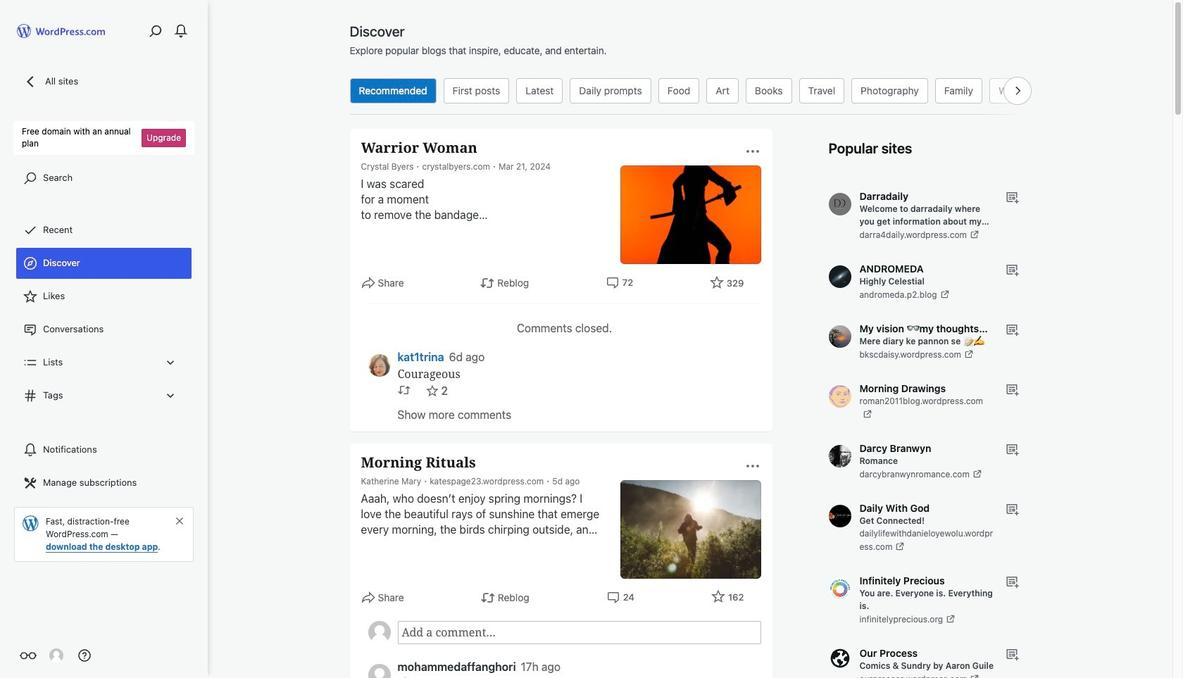 Task type: locate. For each thing, give the bounding box(es) containing it.
5 subscribe image from the top
[[1005, 647, 1019, 661]]

toggle menu image
[[744, 143, 761, 160]]

subscribe image
[[1005, 442, 1019, 456], [1005, 502, 1019, 516], [1005, 575, 1019, 589]]

None radio
[[350, 78, 436, 104], [659, 78, 700, 104], [707, 78, 739, 104], [935, 78, 983, 104], [990, 78, 1041, 104], [350, 78, 436, 104], [659, 78, 700, 104], [707, 78, 739, 104], [935, 78, 983, 104], [990, 78, 1041, 104]]

kat1trina image
[[368, 354, 391, 377]]

2 subscribe image from the top
[[1005, 263, 1019, 277]]

subscribe image
[[1005, 190, 1019, 204], [1005, 263, 1019, 277], [1005, 323, 1019, 337], [1005, 383, 1019, 397], [1005, 647, 1019, 661]]

toggle menu image
[[744, 458, 761, 475]]

0 vertical spatial keyboard_arrow_down image
[[163, 355, 178, 370]]

None radio
[[444, 78, 510, 104], [517, 78, 563, 104], [570, 78, 651, 104], [746, 78, 792, 104], [799, 78, 845, 104], [852, 78, 928, 104], [444, 78, 510, 104], [517, 78, 563, 104], [570, 78, 651, 104], [746, 78, 792, 104], [799, 78, 845, 104], [852, 78, 928, 104]]

2 vertical spatial subscribe image
[[1005, 575, 1019, 589]]

keyboard_arrow_down image
[[163, 355, 178, 370], [163, 389, 178, 403]]

1 vertical spatial subscribe image
[[1005, 502, 1019, 516]]

3 subscribe image from the top
[[1005, 323, 1019, 337]]

group
[[368, 621, 761, 645]]

mohammedaffanghori image
[[368, 664, 391, 678]]

ruby anderson image
[[49, 649, 63, 663]]

Add a comment… text field
[[398, 621, 761, 645]]

option group
[[346, 78, 1044, 104]]

0 vertical spatial subscribe image
[[1005, 442, 1019, 456]]

1 vertical spatial keyboard_arrow_down image
[[163, 389, 178, 403]]



Task type: vqa. For each thing, say whether or not it's contained in the screenshot.
1st Subscribe image from the bottom of the page
yes



Task type: describe. For each thing, give the bounding box(es) containing it.
1 keyboard_arrow_down image from the top
[[163, 355, 178, 370]]

1 subscribe image from the top
[[1005, 190, 1019, 204]]

2 keyboard_arrow_down image from the top
[[163, 389, 178, 403]]

ruby anderson image
[[368, 621, 391, 644]]

2 subscribe image from the top
[[1005, 502, 1019, 516]]

reader image
[[20, 647, 37, 664]]

4 subscribe image from the top
[[1005, 383, 1019, 397]]

reblog image
[[398, 384, 410, 397]]

dismiss image
[[174, 515, 185, 527]]

1 subscribe image from the top
[[1005, 442, 1019, 456]]

3 subscribe image from the top
[[1005, 575, 1019, 589]]



